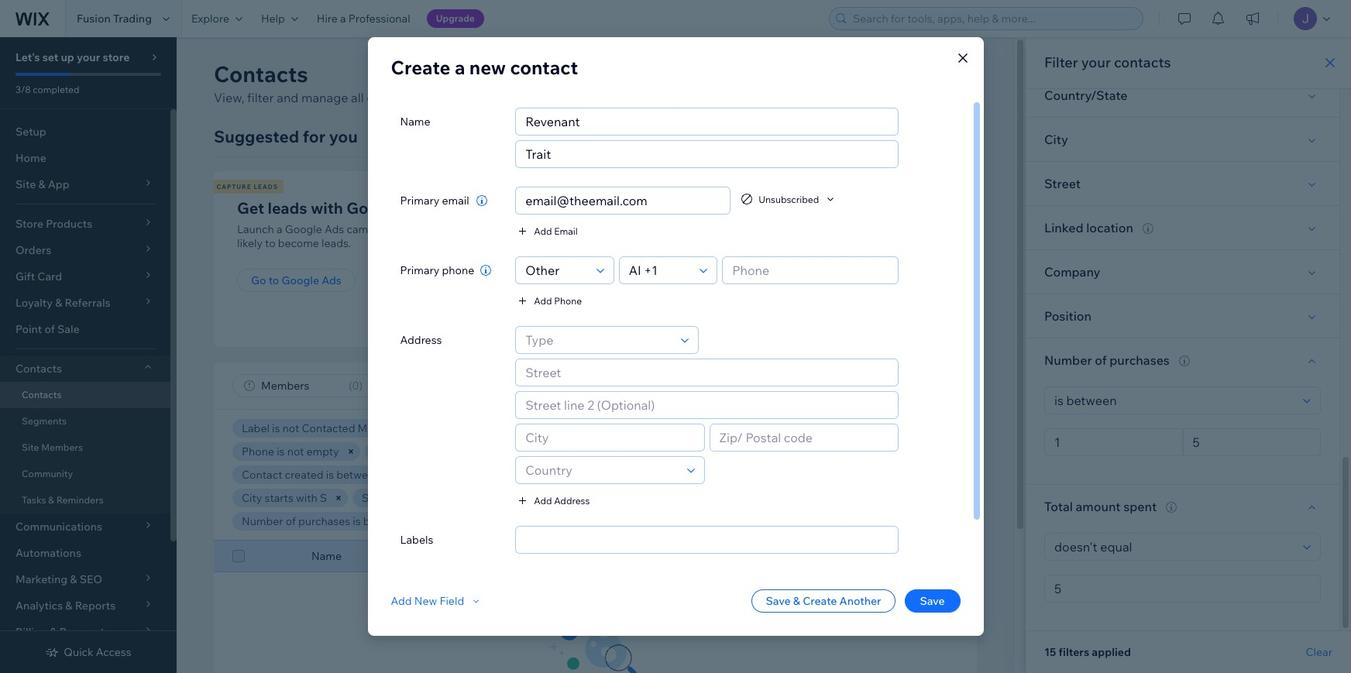 Task type: locate. For each thing, give the bounding box(es) containing it.
point of sale
[[15, 322, 80, 336]]

2 vertical spatial ads
[[322, 274, 342, 288]]

unsubscribed
[[759, 193, 819, 205]]

address down 'birthdate'
[[554, 495, 590, 506]]

select an option field for total amount spent
[[1050, 534, 1299, 560]]

phone down add email
[[554, 295, 582, 307]]

filter for filter
[[691, 379, 717, 393]]

1 select an option field from the top
[[1050, 387, 1299, 414]]

add email button
[[516, 224, 578, 238]]

of
[[367, 90, 378, 105], [45, 322, 55, 336], [1095, 353, 1107, 368], [663, 491, 673, 505], [286, 515, 296, 529]]

ads left campaign
[[325, 222, 344, 236]]

name down number of purchases is between 1 and 5
[[312, 549, 342, 563]]

1 vertical spatial &
[[793, 594, 801, 608]]

google down the become
[[282, 274, 319, 288]]

None field
[[530, 527, 894, 553]]

0 vertical spatial select an option field
[[1050, 387, 1299, 414]]

save for save & create another
[[766, 594, 791, 608]]

None checkbox
[[232, 547, 245, 566]]

1 vertical spatial leads.
[[322, 236, 351, 250]]

name down site's
[[400, 115, 430, 129]]

1 horizontal spatial create
[[803, 594, 837, 608]]

filter for filter your contacts
[[1045, 53, 1079, 71]]

and right filter
[[277, 90, 299, 105]]

0 horizontal spatial phone
[[242, 445, 274, 459]]

your up by
[[716, 198, 750, 218]]

1 vertical spatial member
[[905, 549, 948, 563]]

1 vertical spatial contacts
[[696, 222, 740, 236]]

add for add address
[[534, 495, 552, 506]]

2 horizontal spatial create
[[870, 67, 909, 82]]

1 vertical spatial phone
[[242, 445, 274, 459]]

your inside contacts view, filter and manage all of your site's customers and leads. learn more
[[381, 90, 407, 105]]

campaign
[[347, 222, 397, 236]]

linked up the company
[[1045, 220, 1084, 236]]

linked for linked location doesn't equal any of hickory drive
[[493, 491, 527, 505]]

location up total amount spent is not 5
[[529, 491, 570, 505]]

for
[[303, 126, 326, 146]]

1 primary from the top
[[400, 194, 440, 208]]

create inside button
[[803, 594, 837, 608]]

ads down get leads with google ads launch a google ads campaign to target people likely to become leads.
[[322, 274, 342, 288]]

simon
[[663, 445, 695, 459]]

0 vertical spatial phone
[[554, 295, 582, 307]]

not down 22, on the left bottom of page
[[406, 491, 423, 505]]

0 vertical spatial contact
[[912, 67, 959, 82]]

to right go
[[269, 274, 279, 288]]

status up save button
[[951, 549, 982, 563]]

& for reminders
[[48, 494, 54, 506]]

tasks
[[22, 494, 46, 506]]

is down customers
[[453, 445, 461, 459]]

grow your contact list add contacts by importing them via gmail or a csv file.
[[673, 198, 906, 250]]

1 horizontal spatial name
[[400, 115, 430, 129]]

add up add phone button
[[534, 225, 552, 237]]

create a new contact
[[391, 56, 578, 79]]

location
[[1087, 220, 1134, 236], [529, 491, 570, 505]]

contacts inside contacts view, filter and manage all of your site's customers and leads. learn more
[[214, 60, 308, 88]]

doesn't
[[572, 491, 610, 505]]

0 vertical spatial number
[[1045, 353, 1092, 368]]

2 select an option field from the top
[[1050, 534, 1299, 560]]

equal
[[612, 491, 640, 505]]

phone is not empty
[[242, 445, 339, 459]]

city for city starts with s
[[242, 491, 262, 505]]

0 horizontal spatial save
[[766, 594, 791, 608]]

1 horizontal spatial phone
[[554, 295, 582, 307]]

position
[[1045, 308, 1092, 324]]

2 dec from the left
[[471, 468, 491, 482]]

add for add new field
[[391, 594, 412, 608]]

0 horizontal spatial 2023
[[422, 468, 448, 482]]

by
[[742, 222, 755, 236]]

street up linked location
[[1045, 176, 1081, 191]]

0 vertical spatial linked
[[1045, 220, 1084, 236]]

dec left 22, on the left bottom of page
[[383, 468, 403, 482]]

street down contact created is between dec 22, 2023 and dec 10, 2023 on the left
[[362, 491, 393, 505]]

contacts
[[214, 60, 308, 88], [724, 274, 770, 288], [15, 362, 62, 376], [22, 389, 62, 401]]

learn
[[566, 90, 599, 105]]

select an option field up enter a value number field
[[1050, 534, 1299, 560]]

0 vertical spatial between
[[337, 468, 381, 482]]

upgrade
[[436, 12, 475, 24]]

and down member status is not a member
[[450, 468, 469, 482]]

1 horizontal spatial filter
[[1045, 53, 1079, 71]]

days
[[680, 468, 703, 482]]

email down email field
[[554, 225, 578, 237]]

0 horizontal spatial 5
[[439, 515, 445, 529]]

status down customers
[[419, 445, 451, 459]]

starts
[[265, 491, 294, 505]]

to
[[399, 222, 410, 236], [265, 236, 276, 250], [269, 274, 279, 288]]

0 horizontal spatial amount
[[507, 515, 546, 529]]

contacts
[[1114, 53, 1171, 71], [696, 222, 740, 236]]

1 save from the left
[[766, 594, 791, 608]]

company
[[1045, 264, 1101, 280]]

0 vertical spatial leads.
[[529, 90, 563, 105]]

1 vertical spatial ads
[[325, 222, 344, 236]]

empty
[[306, 445, 339, 459], [425, 491, 458, 505]]

last
[[643, 468, 661, 482]]

deliverability
[[770, 422, 835, 436]]

1 horizontal spatial empty
[[425, 491, 458, 505]]

contact up learn at left top
[[510, 56, 578, 79]]

1 horizontal spatial clear button
[[1306, 646, 1333, 660]]

email deliverability status is inactive
[[740, 422, 921, 436]]

not for label is not contacted me and customers
[[283, 422, 299, 436]]

Street line 2 (Optional) field
[[521, 392, 894, 418]]

2 vertical spatial address
[[770, 549, 812, 563]]

To number field
[[1188, 429, 1316, 456]]

with right leads
[[311, 198, 343, 218]]

target
[[412, 222, 443, 236]]

email up member
[[488, 422, 516, 436]]

of for point of sale
[[45, 322, 55, 336]]

empty down member status is not a member
[[425, 491, 458, 505]]

contacts up country/state
[[1114, 53, 1171, 71]]

filter up subscribed
[[691, 379, 717, 393]]

0 horizontal spatial street
[[362, 491, 393, 505]]

email down total amount spent is not 5
[[485, 549, 513, 563]]

number for number of purchases is between 1 and 5
[[242, 515, 283, 529]]

dec left 10,
[[471, 468, 491, 482]]

go to google ads button
[[237, 269, 356, 292]]

a inside get leads with google ads launch a google ads campaign to target people likely to become leads.
[[277, 222, 283, 236]]

1 horizontal spatial location
[[1087, 220, 1134, 236]]

status
[[574, 422, 605, 436], [838, 422, 869, 436], [419, 445, 451, 459], [951, 549, 982, 563]]

add down add email button
[[534, 295, 552, 307]]

Zip/ Postal code field
[[715, 425, 894, 451]]

add left new
[[391, 594, 412, 608]]

add down grow
[[673, 222, 694, 236]]

is down contact created is between dec 22, 2023 and dec 10, 2023 on the left
[[396, 491, 404, 505]]

member status
[[905, 549, 982, 563]]

1 horizontal spatial 2023
[[511, 468, 536, 482]]

google down leads
[[285, 222, 322, 236]]

1 horizontal spatial dec
[[471, 468, 491, 482]]

1 vertical spatial city
[[242, 491, 262, 505]]

0 vertical spatial clear
[[653, 515, 677, 527]]

google up campaign
[[347, 198, 401, 218]]

0 vertical spatial &
[[48, 494, 54, 506]]

1
[[410, 515, 415, 529]]

primary for primary email
[[400, 194, 440, 208]]

trading
[[113, 12, 152, 26]]

purchases for number of purchases is between 1 and 5
[[298, 515, 350, 529]]

0 horizontal spatial contacts
[[696, 222, 740, 236]]

0 horizontal spatial member
[[374, 445, 417, 459]]

applied
[[1092, 646, 1131, 660]]

list
[[212, 171, 1080, 347]]

1 vertical spatial select an option field
[[1050, 534, 1299, 560]]

total for total amount spent is not 5
[[480, 515, 505, 529]]

your
[[77, 50, 100, 64], [1082, 53, 1111, 71], [381, 90, 407, 105], [716, 198, 750, 218]]

filter inside button
[[691, 379, 717, 393]]

1 vertical spatial number
[[242, 515, 283, 529]]

s
[[320, 491, 327, 505]]

add phone button
[[516, 294, 582, 308]]

or
[[887, 222, 898, 236]]

a
[[340, 12, 346, 26], [455, 56, 465, 79], [277, 222, 283, 236], [900, 222, 906, 236], [483, 445, 489, 459]]

set
[[42, 50, 58, 64]]

contact created is between dec 22, 2023 and dec 10, 2023
[[242, 468, 536, 482]]

with inside get leads with google ads launch a google ads campaign to target people likely to become leads.
[[311, 198, 343, 218]]

0 vertical spatial google
[[347, 198, 401, 218]]

1 vertical spatial empty
[[425, 491, 458, 505]]

is up s
[[326, 468, 334, 482]]

0 vertical spatial primary
[[400, 194, 440, 208]]

location for linked location doesn't equal any of hickory drive
[[529, 491, 570, 505]]

0 vertical spatial with
[[311, 198, 343, 218]]

a down leads
[[277, 222, 283, 236]]

contact up importing
[[753, 198, 810, 218]]

and
[[277, 90, 299, 105], [505, 90, 527, 105], [376, 422, 395, 436], [450, 468, 469, 482], [418, 515, 437, 529]]

total amount spent
[[1045, 499, 1157, 515]]

1 horizontal spatial contact
[[753, 198, 810, 218]]

and down new
[[505, 90, 527, 105]]

of inside the point of sale "link"
[[45, 322, 55, 336]]

2 vertical spatial phone
[[628, 549, 660, 563]]

add address button
[[516, 494, 590, 508]]

completed
[[33, 84, 79, 95]]

customers
[[441, 90, 502, 105]]

2 primary from the top
[[400, 263, 440, 277]]

site's
[[410, 90, 438, 105]]

Last name field
[[521, 141, 894, 167]]

1 type field from the top
[[521, 257, 592, 284]]

list
[[813, 198, 836, 218]]

linked down 10,
[[493, 491, 527, 505]]

1 2023 from the left
[[422, 468, 448, 482]]

type field down add phone
[[521, 327, 677, 353]]

Select an option field
[[1050, 387, 1299, 414], [1050, 534, 1299, 560]]

1 horizontal spatial spent
[[1124, 499, 1157, 515]]

city left starts
[[242, 491, 262, 505]]

member
[[374, 445, 417, 459], [905, 549, 948, 563]]

select an option field up from number field
[[1050, 387, 1299, 414]]

type field up add phone
[[521, 257, 592, 284]]

contacts right import
[[724, 274, 770, 288]]

number for number of purchases
[[1045, 353, 1092, 368]]

is up starts
[[277, 445, 285, 459]]

google inside button
[[282, 274, 319, 288]]

0 vertical spatial city
[[1045, 132, 1069, 147]]

between down me
[[337, 468, 381, 482]]

Country field
[[521, 457, 682, 484]]

1 horizontal spatial leads.
[[529, 90, 563, 105]]

add for add phone
[[534, 295, 552, 307]]

address up save & create another button
[[770, 549, 812, 563]]

empty down the contacted
[[306, 445, 339, 459]]

1 horizontal spatial purchases
[[1110, 353, 1170, 368]]

0 vertical spatial contact
[[510, 56, 578, 79]]

importing
[[757, 222, 807, 236]]

1 horizontal spatial total
[[1045, 499, 1073, 515]]

not for phone is not empty
[[287, 445, 304, 459]]

ads
[[405, 198, 434, 218], [325, 222, 344, 236], [322, 274, 342, 288]]

0 vertical spatial empty
[[306, 445, 339, 459]]

between left the 1
[[363, 515, 408, 529]]

2 vertical spatial google
[[282, 274, 319, 288]]

10,
[[494, 468, 509, 482]]

1 vertical spatial address
[[554, 495, 590, 506]]

label
[[242, 422, 270, 436]]

status up assignee
[[574, 422, 605, 436]]

segments link
[[0, 408, 170, 435]]

ads inside the 'go to google ads' button
[[322, 274, 342, 288]]

1 horizontal spatial 5
[[610, 515, 616, 529]]

explore
[[191, 12, 229, 26]]

a inside hire a professional link
[[340, 12, 346, 26]]

member for member status is not a member
[[374, 445, 417, 459]]

is right label
[[272, 422, 280, 436]]

0 vertical spatial contacts
[[1114, 53, 1171, 71]]

amount for total amount spent is not 5
[[507, 515, 546, 529]]

2 type field from the top
[[521, 327, 677, 353]]

amount down from number field
[[1076, 499, 1121, 515]]

is left inactive at the right
[[871, 422, 879, 436]]

1 vertical spatial linked
[[493, 491, 527, 505]]

leads. left learn at left top
[[529, 90, 563, 105]]

save & create another button
[[752, 590, 896, 613]]

1 vertical spatial contact
[[242, 468, 282, 482]]

with
[[311, 198, 343, 218], [296, 491, 318, 505]]

& left the another
[[793, 594, 801, 608]]

phone down any
[[628, 549, 660, 563]]

with for s
[[296, 491, 318, 505]]

total amount spent is not 5
[[480, 515, 616, 529]]

1 vertical spatial street
[[362, 491, 393, 505]]

location up the company
[[1087, 220, 1134, 236]]

0 vertical spatial type field
[[521, 257, 592, 284]]

15
[[1045, 646, 1057, 660]]

is left jacob
[[618, 445, 626, 459]]

community
[[22, 468, 73, 480]]

leads. inside get leads with google ads launch a google ads campaign to target people likely to become leads.
[[322, 236, 351, 250]]

5
[[439, 515, 445, 529], [610, 515, 616, 529]]

1 horizontal spatial member
[[905, 549, 948, 563]]

& right tasks
[[48, 494, 54, 506]]

file.
[[697, 236, 715, 250]]

member up save button
[[905, 549, 948, 563]]

upgrade button
[[427, 9, 484, 28]]

save & create another
[[766, 594, 882, 608]]

5 down linked location doesn't equal any of hickory drive at the bottom of page
[[610, 515, 616, 529]]

primary up the target
[[400, 194, 440, 208]]

leads.
[[529, 90, 563, 105], [322, 236, 351, 250]]

filter up country/state
[[1045, 53, 1079, 71]]

a inside grow your contact list add contacts by importing them via gmail or a csv file.
[[900, 222, 906, 236]]

1 horizontal spatial contacts
[[1114, 53, 1171, 71]]

spent down from number field
[[1124, 499, 1157, 515]]

0 horizontal spatial filter
[[691, 379, 717, 393]]

number down position
[[1045, 353, 1092, 368]]

store
[[103, 50, 130, 64]]

0 horizontal spatial address
[[400, 333, 442, 347]]

0 horizontal spatial contact
[[242, 468, 282, 482]]

1 horizontal spatial amount
[[1076, 499, 1121, 515]]

0 vertical spatial filter
[[1045, 53, 1079, 71]]

2 horizontal spatial phone
[[628, 549, 660, 563]]

members
[[41, 442, 83, 453]]

&
[[48, 494, 54, 506], [793, 594, 801, 608]]

save for save
[[920, 594, 945, 608]]

number down starts
[[242, 515, 283, 529]]

ads up the target
[[405, 198, 434, 218]]

phone for phone
[[628, 549, 660, 563]]

suggested for you
[[214, 126, 358, 146]]

you
[[329, 126, 358, 146]]

contacts left by
[[696, 222, 740, 236]]

1 vertical spatial filter
[[691, 379, 717, 393]]

1 horizontal spatial city
[[1045, 132, 1069, 147]]

me
[[358, 422, 374, 436]]

0 vertical spatial location
[[1087, 220, 1134, 236]]

1 vertical spatial name
[[312, 549, 342, 563]]

1 horizontal spatial save
[[920, 594, 945, 608]]

1 horizontal spatial clear
[[1306, 646, 1333, 660]]

2023 right 22, on the left bottom of page
[[422, 468, 448, 482]]

with left s
[[296, 491, 318, 505]]

automations
[[15, 546, 81, 560]]

not up phone is not empty
[[283, 422, 299, 436]]

0 horizontal spatial contact
[[510, 56, 578, 79]]

contacts down point of sale
[[15, 362, 62, 376]]

1 vertical spatial with
[[296, 491, 318, 505]]

0 vertical spatial purchases
[[1110, 353, 1170, 368]]

2023 right 10,
[[511, 468, 536, 482]]

Type field
[[521, 257, 592, 284], [521, 327, 677, 353]]

add for add email
[[534, 225, 552, 237]]

city for city
[[1045, 132, 1069, 147]]

your left site's
[[381, 90, 407, 105]]

add up total amount spent is not 5
[[534, 495, 552, 506]]

0 horizontal spatial &
[[48, 494, 54, 506]]

2 save from the left
[[920, 594, 945, 608]]

contacts up segments
[[22, 389, 62, 401]]

a left member
[[483, 445, 489, 459]]

create inside button
[[870, 67, 909, 82]]

Enter a value number field
[[1050, 576, 1316, 602]]

contacts up filter
[[214, 60, 308, 88]]

5 right the 1
[[439, 515, 445, 529]]

1 horizontal spatial address
[[554, 495, 590, 506]]

a right hire
[[340, 12, 346, 26]]

number of purchases
[[1045, 353, 1170, 368]]

member for member status
[[905, 549, 948, 563]]

0 horizontal spatial linked
[[493, 491, 527, 505]]

your up country/state
[[1082, 53, 1111, 71]]

& inside sidebar element
[[48, 494, 54, 506]]

become
[[278, 236, 319, 250]]

0 horizontal spatial create
[[391, 56, 451, 79]]

1 horizontal spatial linked
[[1045, 220, 1084, 236]]

0 horizontal spatial purchases
[[298, 515, 350, 529]]

more
[[669, 183, 691, 191]]

phone down label
[[242, 445, 274, 459]]

linked
[[1045, 220, 1084, 236], [493, 491, 527, 505]]

1 horizontal spatial &
[[793, 594, 801, 608]]

import contacts button
[[673, 269, 784, 292]]

not for street is not empty
[[406, 491, 423, 505]]

city down country/state
[[1045, 132, 1069, 147]]

1 vertical spatial purchases
[[298, 515, 350, 529]]

2 5 from the left
[[610, 515, 616, 529]]

0 horizontal spatial leads.
[[322, 236, 351, 250]]

0 horizontal spatial city
[[242, 491, 262, 505]]

1 horizontal spatial contact
[[912, 67, 959, 82]]

contact
[[510, 56, 578, 79], [753, 198, 810, 218]]

total
[[1045, 499, 1073, 515], [480, 515, 505, 529]]

1 vertical spatial type field
[[521, 327, 677, 353]]

to right likely
[[265, 236, 276, 250]]

filters
[[1059, 646, 1090, 660]]

point of sale link
[[0, 316, 170, 343]]

spent down add address
[[549, 515, 578, 529]]

is left the 1
[[353, 515, 361, 529]]

1 vertical spatial google
[[285, 222, 322, 236]]

contacts button
[[0, 356, 170, 382]]

member up contact created is between dec 22, 2023 and dec 10, 2023 on the left
[[374, 445, 417, 459]]

0 horizontal spatial name
[[312, 549, 342, 563]]

1 vertical spatial primary
[[400, 263, 440, 277]]

1 vertical spatial contact
[[753, 198, 810, 218]]

location for linked location
[[1087, 220, 1134, 236]]

& inside button
[[793, 594, 801, 608]]

add address
[[534, 495, 590, 506]]

a right "or"
[[900, 222, 906, 236]]

3/8 completed
[[15, 84, 79, 95]]

a left new
[[455, 56, 465, 79]]

add
[[673, 222, 694, 236], [534, 225, 552, 237], [534, 295, 552, 307], [534, 495, 552, 506], [391, 594, 412, 608]]

address down the primary phone
[[400, 333, 442, 347]]

phone inside add phone button
[[554, 295, 582, 307]]

amount down add address button
[[507, 515, 546, 529]]



Task type: describe. For each thing, give the bounding box(es) containing it.
all
[[351, 90, 364, 105]]

1 vertical spatial between
[[363, 515, 408, 529]]

capture leads
[[217, 183, 278, 191]]

csv
[[673, 236, 695, 250]]

filter
[[247, 90, 274, 105]]

street for street is not empty
[[362, 491, 393, 505]]

hire a professional link
[[308, 0, 420, 37]]

sale
[[57, 322, 80, 336]]

and right me
[[376, 422, 395, 436]]

sidebar element
[[0, 37, 177, 673]]

tasks & reminders link
[[0, 487, 170, 514]]

tasks & reminders
[[22, 494, 104, 506]]

segments
[[22, 415, 67, 427]]

fusion
[[77, 12, 111, 26]]

Street field
[[521, 360, 894, 386]]

0 vertical spatial name
[[400, 115, 430, 129]]

contact inside grow your contact list add contacts by importing them via gmail or a csv file.
[[753, 198, 810, 218]]

0 vertical spatial address
[[400, 333, 442, 347]]

help
[[261, 12, 285, 26]]

1 vertical spatial clear button
[[1306, 646, 1333, 660]]

the
[[624, 468, 641, 482]]

0 vertical spatial clear button
[[642, 512, 688, 531]]

people
[[445, 222, 481, 236]]

subscribed
[[649, 422, 705, 436]]

quick access
[[64, 646, 131, 660]]

member
[[491, 445, 534, 459]]

import
[[687, 274, 722, 288]]

save button
[[905, 590, 961, 613]]

email for email deliverability status is inactive
[[740, 422, 768, 436]]

customers
[[398, 422, 453, 436]]

and right the 1
[[418, 515, 437, 529]]

email for email subscriber status is never subscribed
[[488, 422, 516, 436]]

not left member
[[463, 445, 480, 459]]

reminders
[[56, 494, 104, 506]]

new
[[414, 594, 437, 608]]

linked for linked location
[[1045, 220, 1084, 236]]

is down the doesn't
[[580, 515, 588, 529]]

spent for total amount spent
[[1124, 499, 1157, 515]]

drive
[[717, 491, 743, 505]]

learn more button
[[566, 88, 632, 107]]

get more contacts
[[652, 183, 734, 191]]

1 vertical spatial clear
[[1306, 646, 1333, 660]]

street is not empty
[[362, 491, 458, 505]]

create for create contact
[[870, 67, 909, 82]]

is left never
[[608, 422, 616, 436]]

number of purchases is between 1 and 5
[[242, 515, 445, 529]]

email for email
[[485, 549, 513, 563]]

professional
[[349, 12, 410, 26]]

Code field
[[624, 257, 695, 284]]

jacob
[[629, 445, 660, 459]]

not down the doesn't
[[591, 515, 607, 529]]

create for create a new contact
[[391, 56, 451, 79]]

to left the target
[[399, 222, 410, 236]]

field
[[440, 594, 464, 608]]

get
[[652, 183, 667, 191]]

quick access button
[[45, 646, 131, 660]]

hickory
[[676, 491, 714, 505]]

any
[[643, 491, 661, 505]]

0 vertical spatial ads
[[405, 198, 434, 218]]

add email
[[534, 225, 578, 237]]

address inside button
[[554, 495, 590, 506]]

to inside button
[[269, 274, 279, 288]]

Search... field
[[792, 375, 953, 397]]

15 filters applied
[[1045, 646, 1131, 660]]

empty for street is not empty
[[425, 491, 458, 505]]

primary for primary phone
[[400, 263, 440, 277]]

assignee is jacob simon
[[569, 445, 695, 459]]

street for street
[[1045, 176, 1081, 191]]

grow
[[673, 198, 713, 218]]

site
[[22, 442, 39, 453]]

phone
[[442, 263, 474, 277]]

(
[[349, 379, 352, 393]]

fusion trading
[[77, 12, 152, 26]]

contacts view, filter and manage all of your site's customers and leads. learn more
[[214, 60, 632, 105]]

label is not contacted me and customers
[[242, 422, 453, 436]]

First name field
[[521, 108, 894, 135]]

list containing get leads with google ads
[[212, 171, 1080, 347]]

City field
[[521, 425, 699, 451]]

Unsaved view field
[[257, 375, 344, 397]]

email
[[442, 194, 469, 208]]

birthdate in the last 90 days
[[563, 468, 703, 482]]

Search for tools, apps, help & more... field
[[849, 8, 1138, 29]]

filter your contacts
[[1045, 53, 1171, 71]]

2 2023 from the left
[[511, 468, 536, 482]]

of for number of purchases
[[1095, 353, 1107, 368]]

hire
[[317, 12, 338, 26]]

2 horizontal spatial address
[[770, 549, 812, 563]]

Email field
[[521, 188, 726, 214]]

total for total amount spent
[[1045, 499, 1073, 515]]

create contact
[[870, 67, 959, 82]]

contact inside create contact button
[[912, 67, 959, 82]]

contacts
[[693, 183, 734, 191]]

contacts link
[[0, 382, 170, 408]]

get leads with google ads launch a google ads campaign to target people likely to become leads.
[[237, 198, 481, 250]]

import contacts
[[687, 274, 770, 288]]

0 horizontal spatial clear
[[653, 515, 677, 527]]

country/state
[[1045, 88, 1128, 103]]

of for number of purchases is between 1 and 5
[[286, 515, 296, 529]]

phone for phone is not empty
[[242, 445, 274, 459]]

your inside grow your contact list add contacts by importing them via gmail or a csv file.
[[716, 198, 750, 218]]

purchases for number of purchases
[[1110, 353, 1170, 368]]

go to google ads
[[251, 274, 342, 288]]

subscriber
[[518, 422, 572, 436]]

with for google
[[311, 198, 343, 218]]

status down "search..." field
[[838, 422, 869, 436]]

let's set up your store
[[15, 50, 130, 64]]

amount for total amount spent
[[1076, 499, 1121, 515]]

email subscriber status is never subscribed
[[488, 422, 705, 436]]

view,
[[214, 90, 244, 105]]

contacted
[[302, 422, 355, 436]]

contacts inside button
[[724, 274, 770, 288]]

( 0 )
[[349, 379, 363, 393]]

your inside sidebar element
[[77, 50, 100, 64]]

3/8
[[15, 84, 31, 95]]

)
[[359, 379, 363, 393]]

email inside add email button
[[554, 225, 578, 237]]

of inside contacts view, filter and manage all of your site's customers and leads. learn more
[[367, 90, 378, 105]]

in
[[613, 468, 622, 482]]

get
[[237, 198, 264, 218]]

contacts inside grow your contact list add contacts by importing them via gmail or a csv file.
[[696, 222, 740, 236]]

leads. inside contacts view, filter and manage all of your site's customers and leads. learn more
[[529, 90, 563, 105]]

inactive
[[882, 422, 921, 436]]

0
[[352, 379, 359, 393]]

likely
[[237, 236, 263, 250]]

add inside grow your contact list add contacts by importing them via gmail or a csv file.
[[673, 222, 694, 236]]

point
[[15, 322, 42, 336]]

city starts with s
[[242, 491, 327, 505]]

& for create
[[793, 594, 801, 608]]

select an option field for number of purchases
[[1050, 387, 1299, 414]]

spent for total amount spent is not 5
[[549, 515, 578, 529]]

suggested
[[214, 126, 299, 146]]

empty for phone is not empty
[[306, 445, 339, 459]]

contacts inside dropdown button
[[15, 362, 62, 376]]

From number field
[[1050, 429, 1178, 456]]

linked location
[[1045, 220, 1134, 236]]

1 5 from the left
[[439, 515, 445, 529]]

Phone field
[[728, 257, 894, 284]]

90
[[664, 468, 677, 482]]

add phone
[[534, 295, 582, 307]]

1 dec from the left
[[383, 468, 403, 482]]



